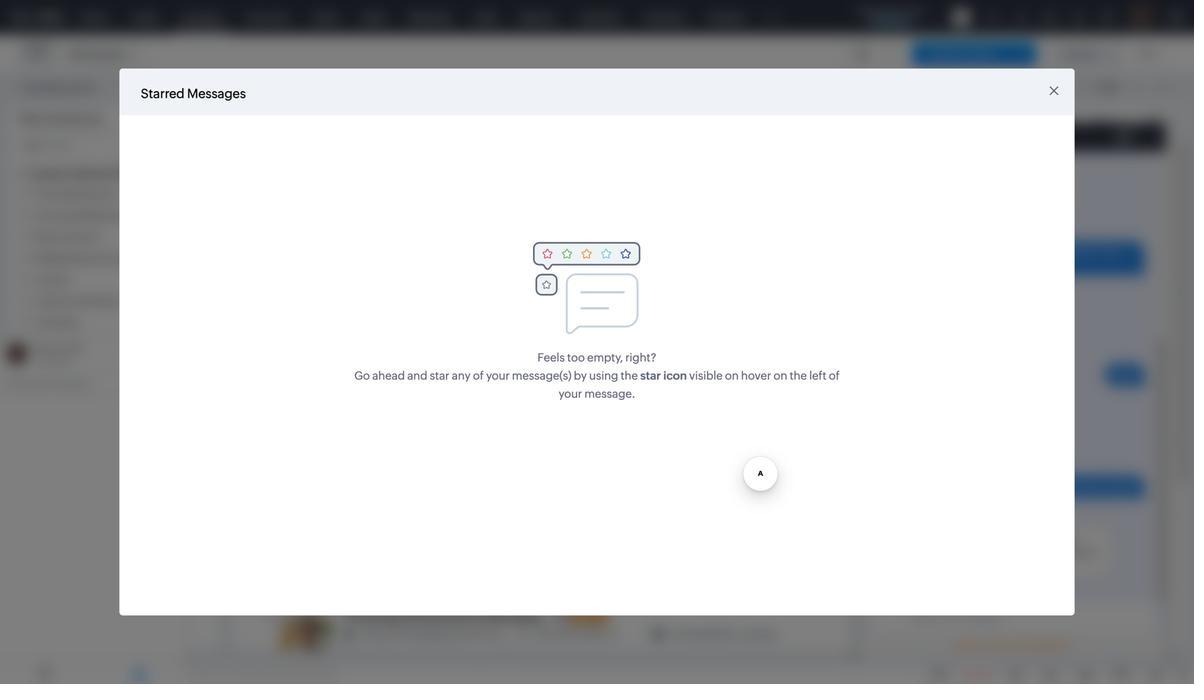Task type: locate. For each thing, give the bounding box(es) containing it.
calls
[[475, 12, 497, 23]]

0 horizontal spatial the
[[621, 369, 638, 383]]

1 vertical spatial 10
[[584, 311, 592, 319]]

0 vertical spatial deals
[[313, 12, 338, 23]]

action up related records action
[[71, 231, 102, 243]]

2 star from the left
[[640, 369, 661, 383]]

1 horizontal spatial star
[[640, 369, 661, 383]]

10 right the "-"
[[1106, 82, 1117, 94]]

0 horizontal spatial of
[[473, 369, 484, 383]]

by
[[1065, 114, 1077, 126]]

records left 11
[[46, 82, 84, 94]]

0 horizontal spatial on
[[725, 369, 739, 383]]

your left smart in the left of the page
[[221, 670, 239, 679]]

message.
[[585, 388, 636, 401]]

sort
[[1044, 114, 1063, 126]]

deals left tasks link
[[313, 12, 338, 23]]

and
[[1104, 247, 1122, 258], [407, 369, 428, 383]]

of right left
[[829, 369, 840, 383]]

icon
[[664, 369, 687, 383]]

system defined filters
[[31, 168, 145, 180]]

6 canvas profile image image from the top
[[280, 532, 333, 586]]

1 vertical spatial create
[[905, 561, 934, 572]]

create contact
[[927, 48, 998, 59]]

by down too
[[574, 369, 587, 383]]

ask
[[964, 671, 979, 680]]

1 horizontal spatial is
[[959, 247, 966, 258]]

1 horizontal spatial 10
[[1106, 82, 1117, 94]]

is for what
[[959, 247, 966, 258]]

3 canvas profile image image from the top
[[280, 306, 333, 359]]

0 vertical spatial and
[[1104, 247, 1122, 258]]

stage
[[58, 402, 85, 413]]

chat
[[266, 670, 285, 679]]

star
[[430, 369, 450, 383], [640, 369, 661, 383]]

1 horizontal spatial new
[[1078, 482, 1098, 493]]

filters
[[114, 168, 145, 180]]

here is your smart chat (ctrl+space)
[[193, 670, 336, 679]]

0 vertical spatial is
[[959, 247, 966, 258]]

555-
[[521, 252, 543, 264], [543, 252, 566, 264], [516, 327, 538, 339], [538, 327, 561, 339], [529, 402, 552, 415], [552, 402, 574, 415], [536, 629, 558, 641], [558, 629, 580, 641]]

printing dimensions (sample)
[[345, 608, 544, 625]]

11
[[86, 83, 94, 94]]

1 star from the left
[[430, 369, 450, 383]]

1 horizontal spatial the
[[790, 369, 807, 383]]

which
[[962, 547, 990, 559]]

1 horizontal spatial your
[[486, 369, 510, 383]]

0 horizontal spatial is
[[213, 670, 219, 679]]

0 vertical spatial a
[[1071, 482, 1076, 493]]

555-555-5555 down message(s)
[[529, 402, 599, 415]]

records for related
[[73, 253, 111, 264]]

number
[[1015, 247, 1052, 258]]

time
[[75, 644, 97, 655]]

star left any
[[430, 369, 450, 383]]

1 of from the left
[[473, 369, 484, 383]]

0 horizontal spatial and
[[407, 369, 428, 383]]

1 vertical spatial new
[[988, 640, 1008, 652]]

1 vertical spatial icon_twitter image
[[654, 630, 664, 640]]

0 horizontal spatial your
[[221, 670, 239, 679]]

new for conversation
[[988, 640, 1008, 652]]

created time
[[36, 644, 97, 655]]

(sample) right press at the bottom of the page
[[468, 382, 529, 399]]

deal left stage
[[36, 402, 56, 413]]

icon_twitter image
[[640, 253, 650, 263], [654, 630, 664, 640]]

notes
[[36, 338, 63, 349]]

1 horizontal spatial deals
[[313, 12, 338, 23]]

is right here on the bottom of page
[[213, 670, 219, 679]]

1 vertical spatial is
[[213, 670, 219, 679]]

and right ahead
[[407, 369, 428, 383]]

donettefoller_sample
[[672, 628, 777, 641]]

0 horizontal spatial star
[[430, 369, 450, 383]]

1 horizontal spatial on
[[774, 369, 788, 383]]

new right the 8,
[[988, 640, 1008, 652]]

deals down terry
[[36, 359, 61, 371]]

0 horizontal spatial icon_twitter image
[[640, 253, 650, 263]]

canvas image
[[928, 621, 953, 646]]

deal
[[36, 381, 56, 392], [36, 402, 56, 413]]

contacts image
[[95, 665, 184, 685]]

1 horizontal spatial a
[[981, 640, 986, 652]]

want
[[1063, 547, 1086, 559]]

1 vertical spatial your
[[559, 388, 582, 401]]

create
[[1040, 482, 1069, 493], [905, 561, 934, 572]]

commercial
[[345, 382, 427, 399]]

555-555-5555 up product engineer
[[516, 327, 586, 339]]

of
[[473, 369, 484, 383], [829, 369, 840, 383]]

between
[[1054, 247, 1094, 258]]

create left "contact"
[[1040, 482, 1069, 493]]

0 vertical spatial icon_twitter image
[[640, 253, 650, 263]]

star down 'right?'
[[640, 369, 661, 383]]

engineer
[[540, 270, 585, 282], [558, 345, 603, 358]]

1 deal from the top
[[36, 381, 56, 392]]

(sample)
[[468, 382, 529, 399], [483, 608, 544, 625]]

1 vertical spatial and
[[407, 369, 428, 383]]

commercial press (sample)
[[345, 382, 529, 399]]

1 vertical spatial contacts
[[46, 113, 89, 124]]

1 vertical spatial today link
[[569, 610, 598, 623]]

on right hover
[[774, 369, 788, 383]]

email
[[66, 295, 91, 307]]

records down "touched records"
[[90, 210, 128, 221]]

2 horizontal spatial a
[[1071, 482, 1076, 493]]

records down record action
[[73, 253, 111, 264]]

and inside what is the losing number between 2 and 20
[[1104, 247, 1122, 258]]

a inside . in which module do you want to create a record?
[[936, 561, 942, 572]]

records down defined on the top of page
[[78, 189, 117, 200]]

custom
[[279, 115, 316, 127]]

2 vertical spatial a
[[981, 640, 986, 652]]

1 horizontal spatial and
[[1104, 247, 1122, 258]]

create left record?
[[905, 561, 934, 572]]

0 vertical spatial (sample)
[[468, 382, 529, 399]]

your down message(s)
[[559, 388, 582, 401]]

tasks link
[[350, 0, 398, 34]]

0 vertical spatial deal
[[36, 381, 56, 392]]

(sample) up the icon_mobile
[[483, 608, 544, 625]]

engineer up using
[[558, 345, 603, 358]]

is right the what
[[959, 247, 966, 258]]

1 vertical spatial (sample)
[[483, 608, 544, 625]]

calls link
[[463, 0, 509, 34]]

records for untouched
[[90, 210, 128, 221]]

new left "contact"
[[1078, 482, 1098, 493]]

2024
[[986, 632, 1009, 643]]

new for contact
[[1078, 482, 1098, 493]]

latest
[[36, 295, 64, 307]]

by
[[91, 113, 103, 124], [574, 369, 587, 383]]

on left hover
[[725, 369, 739, 383]]

of right any
[[473, 369, 484, 383]]

is for here
[[213, 670, 219, 679]]

reports link
[[509, 0, 568, 34]]

the inside what is the losing number between 2 and 20
[[968, 247, 983, 258]]

5555 down the "mar"
[[561, 327, 586, 339]]

0 horizontal spatial create
[[905, 561, 934, 572]]

555-555-5555 up quality engineer
[[521, 252, 591, 264]]

10 right the "mar"
[[584, 311, 592, 319]]

1 vertical spatial by
[[574, 369, 587, 383]]

1 vertical spatial deal
[[36, 402, 56, 413]]

and right 2
[[1104, 247, 1122, 258]]

1 horizontal spatial by
[[574, 369, 587, 383]]

is inside what is the losing number between 2 and 20
[[959, 247, 966, 258]]

created
[[36, 644, 73, 655]]

the inside visible on hover on the left of your message.
[[790, 369, 807, 383]]

the left left
[[790, 369, 807, 383]]

5555 up quality engineer
[[566, 252, 591, 264]]

left
[[810, 369, 827, 383]]

1 horizontal spatial create
[[1040, 482, 1069, 493]]

a for create
[[1071, 482, 1076, 493]]

5555
[[566, 252, 591, 264], [561, 327, 586, 339], [574, 402, 599, 415], [580, 629, 605, 641]]

1 vertical spatial action
[[113, 253, 143, 264]]

by down 11
[[91, 113, 103, 124]]

engineer for product engineer
[[558, 345, 603, 358]]

analytics
[[579, 12, 621, 23]]

0 vertical spatial engineer
[[540, 270, 585, 282]]

0 vertical spatial by
[[91, 113, 103, 124]]

0 horizontal spatial action
[[71, 231, 102, 243]]

a for start
[[981, 640, 986, 652]]

0 vertical spatial new
[[1078, 482, 1098, 493]]

what is the losing number between 2 and 20
[[934, 247, 1122, 270]]

the left losing
[[968, 247, 983, 258]]

of inside visible on hover on the left of your message.
[[829, 369, 840, 383]]

product engineer
[[517, 345, 603, 358]]

:
[[366, 115, 369, 127]]

2 deal from the top
[[36, 402, 56, 413]]

why
[[1115, 370, 1136, 381]]

your
[[486, 369, 510, 383], [559, 388, 582, 401], [221, 670, 239, 679]]

4 canvas profile image image from the top
[[280, 381, 333, 435]]

a left "contact"
[[1071, 482, 1076, 493]]

icon_mail image
[[344, 630, 354, 640]]

the inside 'feels too empty, right? go ahead and star any of your message(s) by using the star icon'
[[621, 369, 638, 383]]

foller-donette@noemail.com
[[362, 628, 505, 641]]

2 of from the left
[[829, 369, 840, 383]]

1 vertical spatial a
[[936, 561, 942, 572]]

1 horizontal spatial action
[[113, 253, 143, 264]]

your right any
[[486, 369, 510, 383]]

commercial press (sample) link
[[345, 382, 529, 399]]

total records 11
[[21, 82, 94, 94]]

a left record?
[[936, 561, 942, 572]]

meetings
[[409, 12, 452, 23]]

1 on from the left
[[725, 369, 739, 383]]

0 vertical spatial 10
[[1106, 82, 1117, 94]]

(sample) for commercial press (sample)
[[468, 382, 529, 399]]

0 horizontal spatial deals
[[36, 359, 61, 371]]

dimensions
[[401, 608, 480, 625]]

0 vertical spatial your
[[486, 369, 510, 383]]

foller-
[[362, 628, 391, 641]]

messages
[[187, 86, 246, 101]]

in
[[951, 547, 960, 559]]

enterprise-trial upgrade
[[859, 7, 924, 27]]

sort by
[[1044, 114, 1077, 126]]

action up 'status'
[[113, 253, 143, 264]]

contacts down total records 11 in the top of the page
[[46, 113, 89, 124]]

1 horizontal spatial icon_twitter image
[[654, 630, 664, 640]]

2 horizontal spatial your
[[559, 388, 582, 401]]

create contact button
[[913, 42, 1012, 65]]

create
[[927, 48, 958, 59]]

record?
[[944, 561, 979, 572]]

5 canvas profile image image from the top
[[280, 457, 333, 510]]

accounts link
[[235, 0, 302, 34]]

related
[[36, 253, 71, 264]]

a right start
[[981, 640, 986, 652]]

2 horizontal spatial the
[[968, 247, 983, 258]]

0 horizontal spatial contacts
[[46, 113, 89, 124]]

deals link
[[302, 0, 350, 34]]

actions
[[1065, 48, 1100, 59]]

chats image
[[0, 665, 90, 685]]

canvas profile image image
[[280, 155, 333, 209], [280, 231, 333, 284], [280, 306, 333, 359], [280, 381, 333, 435], [280, 457, 333, 510], [280, 532, 333, 586], [280, 608, 333, 661]]

deal up deal stage
[[36, 381, 56, 392]]

starred
[[141, 86, 185, 101]]

touched records
[[36, 189, 117, 200]]

latest email status
[[36, 295, 122, 307]]

0 vertical spatial contacts
[[181, 12, 223, 23]]

the down 'right?'
[[621, 369, 638, 383]]

1 horizontal spatial of
[[829, 369, 840, 383]]

0 horizontal spatial new
[[988, 640, 1008, 652]]

records for total
[[46, 82, 84, 94]]

the
[[968, 247, 983, 258], [621, 369, 638, 383], [790, 369, 807, 383]]

/
[[492, 648, 495, 659]]

1 horizontal spatial contacts
[[181, 12, 223, 23]]

1 vertical spatial engineer
[[558, 345, 603, 358]]

message(s)
[[512, 369, 572, 383]]

and inside 'feels too empty, right? go ahead and star any of your message(s) by using the star icon'
[[407, 369, 428, 383]]

engineer up the "mar"
[[540, 270, 585, 282]]

0 horizontal spatial a
[[936, 561, 942, 572]]

contacts right leads 'link'
[[181, 12, 223, 23]]

Type your message... text field
[[900, 609, 1156, 626]]

on
[[725, 369, 739, 383], [774, 369, 788, 383]]

leads link
[[120, 0, 170, 34]]

products
[[644, 12, 686, 23]]



Task type: vqa. For each thing, say whether or not it's contained in the screenshot.
the Create Menu element
no



Task type: describe. For each thing, give the bounding box(es) containing it.
deal stage
[[36, 402, 85, 413]]

too
[[567, 351, 585, 364]]

5555 down message.
[[574, 402, 599, 415]]

.
[[946, 547, 949, 559]]

07:19
[[1011, 632, 1035, 643]]

products link
[[633, 0, 697, 34]]

(ctrl+space)
[[287, 670, 336, 679]]

quality
[[502, 270, 538, 282]]

deal for deal amount
[[36, 381, 56, 392]]

filter contacts by
[[19, 113, 103, 124]]

available
[[35, 356, 71, 366]]

what
[[934, 247, 957, 258]]

0 vertical spatial today link
[[555, 384, 584, 397]]

crm link
[[11, 10, 63, 25]]

leads
[[131, 12, 158, 23]]

deal for deal stage
[[36, 402, 56, 413]]

am
[[1037, 632, 1051, 643]]

0 vertical spatial create
[[1040, 482, 1069, 493]]

records for touched
[[78, 189, 117, 200]]

ahead
[[372, 369, 405, 383]]

0 horizontal spatial 10
[[584, 311, 592, 319]]

logo image
[[11, 12, 28, 23]]

amount
[[58, 381, 96, 392]]

all
[[1141, 49, 1151, 59]]

Search text field
[[20, 134, 208, 157]]

7 canvas profile image image from the top
[[280, 608, 333, 661]]

starred messages
[[141, 86, 246, 101]]

contact
[[1100, 482, 1136, 493]]

ruby anderson mar 8, 2024 07:19 am
[[958, 619, 1051, 643]]

contacts link
[[170, 0, 235, 34]]

any
[[452, 369, 471, 383]]

defined
[[71, 168, 112, 180]]

create a new contact
[[1040, 482, 1136, 493]]

locked
[[36, 274, 70, 285]]

2
[[1096, 247, 1102, 258]]

list
[[318, 115, 334, 127]]

tasks
[[361, 12, 386, 23]]

start
[[956, 640, 979, 652]]

2 canvas profile image image from the top
[[280, 231, 333, 284]]

projects
[[708, 12, 746, 23]]

visible
[[689, 369, 723, 383]]

crm
[[34, 10, 63, 25]]

start a new conversation
[[956, 640, 1070, 652]]

your inside 'feels too empty, right? go ahead and star any of your message(s) by using the star icon'
[[486, 369, 510, 383]]

2 on from the left
[[774, 369, 788, 383]]

record action
[[36, 231, 102, 243]]

module
[[992, 547, 1027, 559]]

hover
[[741, 369, 772, 383]]

here
[[193, 670, 212, 679]]

upgrade
[[871, 18, 912, 27]]

ruby
[[958, 619, 984, 631]]

foller-donette@noemail.com link
[[362, 628, 505, 641]]

1 vertical spatial deals
[[36, 359, 61, 371]]

of inside 'feels too empty, right? go ahead and star any of your message(s) by using the star icon'
[[473, 369, 484, 383]]

feels too empty, right? go ahead and star any of your message(s) by using the star icon
[[354, 351, 687, 383]]

product
[[517, 345, 556, 358]]

views
[[336, 115, 363, 127]]

by inside 'feels too empty, right? go ahead and star any of your message(s) by using the star icon'
[[574, 369, 587, 383]]

1 canvas profile image image from the top
[[280, 155, 333, 209]]

Search Contacts text field
[[19, 373, 168, 395]]

8,
[[976, 632, 985, 643]]

icon_mobile image
[[521, 630, 528, 640]]

untouched records
[[36, 210, 128, 221]]

0 horizontal spatial by
[[91, 113, 103, 124]]

create inside . in which module do you want to create a record?
[[905, 561, 934, 572]]

using
[[589, 369, 619, 383]]

zia
[[980, 671, 993, 680]]

ask zia
[[964, 671, 993, 680]]

meetings link
[[398, 0, 463, 34]]

conversation
[[1010, 640, 1070, 652]]

2 vertical spatial your
[[221, 670, 239, 679]]

smart
[[241, 670, 264, 679]]

home
[[80, 12, 108, 23]]

555-555-5555 right the icon_mobile
[[536, 629, 605, 641]]

you
[[1044, 547, 1061, 559]]

0 vertical spatial today
[[559, 386, 582, 394]]

related records action
[[36, 253, 143, 264]]

reports
[[520, 12, 556, 23]]

total
[[21, 82, 44, 94]]

0 vertical spatial action
[[71, 231, 102, 243]]

visible on hover on the left of your message.
[[559, 369, 840, 401]]

1 vertical spatial today
[[573, 612, 596, 620]]

5555 right the icon_mobile
[[580, 629, 605, 641]]

(sample) for printing dimensions (sample)
[[483, 608, 544, 625]]

mar 10
[[567, 311, 592, 319]]

go
[[354, 369, 370, 383]]

mar
[[958, 632, 974, 643]]

accounts
[[246, 12, 290, 23]]

engineer for quality engineer
[[540, 270, 585, 282]]

terry turtle available
[[35, 343, 83, 366]]

deal amount
[[36, 381, 96, 392]]

system defined filters button
[[6, 161, 220, 187]]

to
[[1088, 547, 1097, 559]]

mitsuetollner_sample
[[682, 478, 788, 490]]

quality engineer
[[502, 270, 585, 282]]

printing
[[345, 608, 398, 625]]

do
[[1029, 547, 1042, 559]]

your inside visible on hover on the left of your message.
[[559, 388, 582, 401]]

filter
[[19, 113, 43, 124]]

donette@noemail.com
[[391, 628, 505, 641]]

. in which module do you want to create a record?
[[905, 547, 1097, 572]]



